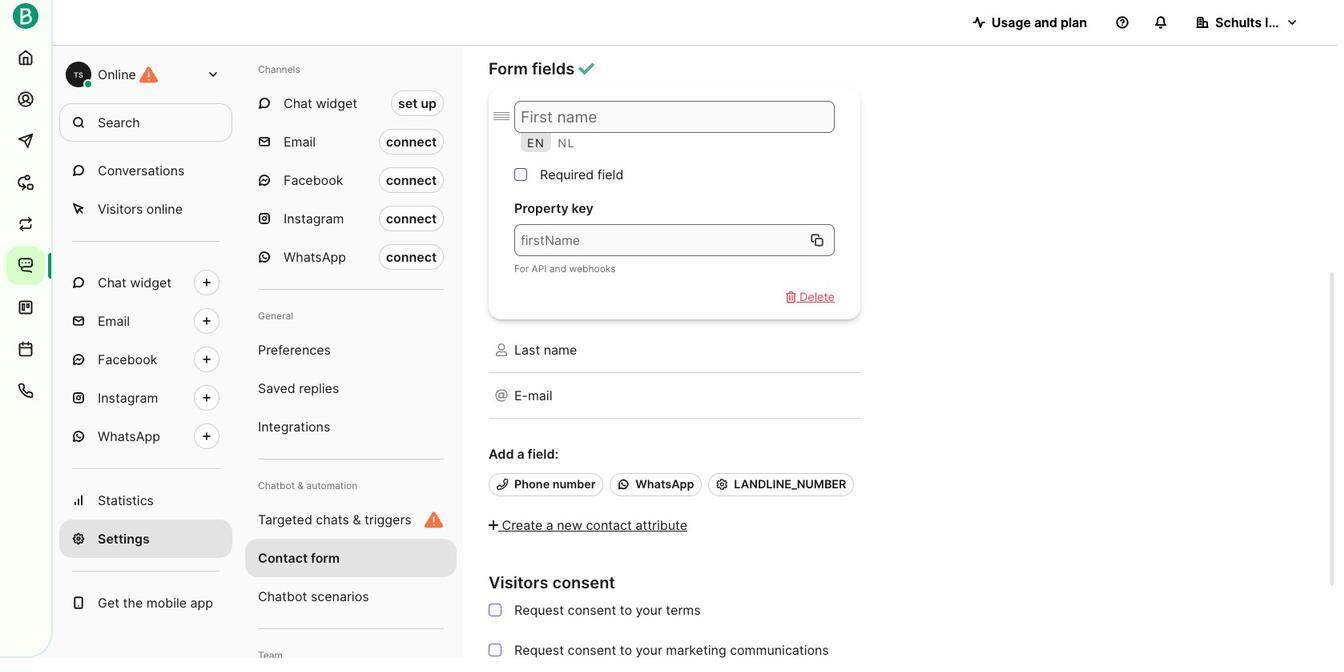 Task type: locate. For each thing, give the bounding box(es) containing it.
visitors down the conversations
[[98, 201, 143, 217]]

to left terms
[[620, 602, 632, 618]]

1 horizontal spatial visitors
[[489, 573, 548, 593]]

1 vertical spatial field
[[528, 446, 555, 462]]

0 vertical spatial and
[[1034, 14, 1058, 30]]

visitors online
[[98, 201, 183, 217]]

to
[[620, 602, 632, 618], [620, 642, 632, 658]]

request
[[514, 602, 564, 618], [514, 642, 564, 658]]

1 vertical spatial instagram
[[98, 390, 158, 406]]

0 vertical spatial email
[[284, 134, 316, 150]]

field up phone number "button"
[[528, 446, 555, 462]]

1 vertical spatial facebook
[[98, 352, 157, 368]]

visitors for visitors online
[[98, 201, 143, 217]]

widget left 'set'
[[316, 95, 357, 111]]

& left "automation" at bottom left
[[298, 480, 304, 492]]

1 vertical spatial chatbot
[[258, 589, 307, 605]]

targeted
[[258, 512, 312, 528]]

connect for email
[[386, 134, 437, 150]]

1 vertical spatial request
[[514, 642, 564, 658]]

0 vertical spatial chatbot
[[258, 480, 295, 492]]

for api and webhooks
[[514, 263, 616, 275]]

whatsapp button
[[610, 473, 702, 497]]

1 horizontal spatial and
[[1034, 14, 1058, 30]]

1 vertical spatial and
[[550, 263, 567, 275]]

field right 'required'
[[598, 167, 624, 183]]

connect for whatsapp
[[386, 249, 437, 265]]

email down channels
[[284, 134, 316, 150]]

form fields
[[489, 60, 575, 79]]

1 to from the top
[[620, 602, 632, 618]]

whatsapp inside "button"
[[636, 478, 694, 492]]

whatsapp up general
[[284, 249, 346, 265]]

0 vertical spatial consent
[[552, 573, 615, 593]]

0 vertical spatial &
[[298, 480, 304, 492]]

& right chats
[[353, 512, 361, 528]]

0 horizontal spatial instagram
[[98, 390, 158, 406]]

0 horizontal spatial email
[[98, 313, 130, 329]]

integrations link
[[245, 408, 457, 446]]

1 horizontal spatial widget
[[316, 95, 357, 111]]

chat
[[284, 95, 312, 111], [98, 275, 127, 291]]

chatbot down contact
[[258, 589, 307, 605]]

general
[[258, 310, 293, 322]]

1 horizontal spatial field
[[598, 167, 624, 183]]

consent
[[552, 573, 615, 593], [568, 602, 616, 618], [568, 642, 616, 658]]

inc
[[1265, 14, 1284, 30]]

chat down channels
[[284, 95, 312, 111]]

schults inc
[[1216, 14, 1284, 30]]

1 chatbot from the top
[[258, 480, 295, 492]]

request consent to your terms
[[514, 602, 701, 618]]

widget up email link
[[130, 275, 172, 291]]

0 horizontal spatial facebook
[[98, 352, 157, 368]]

&
[[298, 480, 304, 492], [353, 512, 361, 528]]

0 vertical spatial field
[[598, 167, 624, 183]]

0 horizontal spatial visitors
[[98, 201, 143, 217]]

channels
[[258, 63, 300, 75]]

settings link
[[59, 520, 232, 559]]

0 vertical spatial a
[[517, 446, 525, 462]]

chat up email link
[[98, 275, 127, 291]]

1 horizontal spatial whatsapp
[[284, 249, 346, 265]]

get
[[98, 595, 119, 611]]

widget
[[316, 95, 357, 111], [130, 275, 172, 291]]

a left the new
[[546, 517, 554, 533]]

chat widget
[[284, 95, 357, 111], [98, 275, 172, 291]]

a
[[517, 446, 525, 462], [546, 517, 554, 533]]

1 horizontal spatial a
[[546, 517, 554, 533]]

to down request consent to your terms
[[620, 642, 632, 658]]

visitors down create
[[489, 573, 548, 593]]

0 vertical spatial facebook
[[284, 172, 343, 188]]

whatsapp
[[284, 249, 346, 265], [98, 429, 160, 445], [636, 478, 694, 492]]

2 horizontal spatial whatsapp
[[636, 478, 694, 492]]

chatbot
[[258, 480, 295, 492], [258, 589, 307, 605]]

1 vertical spatial visitors
[[489, 573, 548, 593]]

whatsapp up attribute
[[636, 478, 694, 492]]

visitors inside "link"
[[98, 201, 143, 217]]

chat widget link
[[59, 264, 232, 302]]

0 horizontal spatial whatsapp
[[98, 429, 160, 445]]

0 vertical spatial visitors
[[98, 201, 143, 217]]

chat widget down channels
[[284, 95, 357, 111]]

1 horizontal spatial instagram
[[284, 211, 344, 227]]

0 vertical spatial your
[[636, 602, 663, 618]]

1 vertical spatial chat widget
[[98, 275, 172, 291]]

1 horizontal spatial email
[[284, 134, 316, 150]]

2 connect from the top
[[386, 172, 437, 188]]

set up
[[398, 95, 437, 111]]

connect
[[386, 134, 437, 150], [386, 172, 437, 188], [386, 211, 437, 227], [386, 249, 437, 265]]

and right api
[[550, 263, 567, 275]]

1 vertical spatial email
[[98, 313, 130, 329]]

0 horizontal spatial a
[[517, 446, 525, 462]]

your
[[636, 602, 663, 618], [636, 642, 663, 658]]

delete button
[[786, 289, 835, 306]]

email link
[[59, 302, 232, 341]]

chat widget up email link
[[98, 275, 172, 291]]

last name
[[514, 342, 577, 358]]

1 your from the top
[[636, 602, 663, 618]]

a right the add
[[517, 446, 525, 462]]

1 vertical spatial a
[[546, 517, 554, 533]]

chatbot up targeted
[[258, 480, 295, 492]]

First name text field
[[514, 101, 835, 133]]

fields
[[532, 60, 575, 79]]

0 vertical spatial chat widget
[[284, 95, 357, 111]]

3 connect from the top
[[386, 211, 437, 227]]

:
[[555, 446, 559, 462]]

0 vertical spatial request
[[514, 602, 564, 618]]

1 vertical spatial to
[[620, 642, 632, 658]]

instagram
[[284, 211, 344, 227], [98, 390, 158, 406]]

your for marketing
[[636, 642, 663, 658]]

0 horizontal spatial chat
[[98, 275, 127, 291]]

0 horizontal spatial &
[[298, 480, 304, 492]]

0 vertical spatial to
[[620, 602, 632, 618]]

0 horizontal spatial chat widget
[[98, 275, 172, 291]]

1 connect from the top
[[386, 134, 437, 150]]

property key
[[514, 201, 594, 217]]

0 vertical spatial chat
[[284, 95, 312, 111]]

targeted chats & triggers link
[[245, 501, 457, 539]]

nl button
[[552, 133, 582, 153]]

targeted chats & triggers
[[258, 512, 412, 528]]

chatbot for chatbot & automation
[[258, 480, 295, 492]]

2 your from the top
[[636, 642, 663, 658]]

mobile
[[146, 595, 187, 611]]

copy image
[[811, 234, 824, 247]]

connect for facebook
[[386, 172, 437, 188]]

saved replies
[[258, 381, 339, 397]]

field
[[598, 167, 624, 183], [528, 446, 555, 462]]

phone number button
[[489, 473, 604, 497]]

preferences
[[258, 342, 331, 358]]

and left the plan at the top right of page
[[1034, 14, 1058, 30]]

consent down request consent to your terms
[[568, 642, 616, 658]]

2 request from the top
[[514, 642, 564, 658]]

consent down visitors consent
[[568, 602, 616, 618]]

1 vertical spatial your
[[636, 642, 663, 658]]

1 vertical spatial consent
[[568, 602, 616, 618]]

last name button
[[489, 327, 861, 372]]

1 vertical spatial widget
[[130, 275, 172, 291]]

2 vertical spatial consent
[[568, 642, 616, 658]]

add a field :
[[489, 446, 559, 462]]

consent up request consent to your terms
[[552, 573, 615, 593]]

whatsapp down instagram link
[[98, 429, 160, 445]]

to for terms
[[620, 602, 632, 618]]

2 to from the top
[[620, 642, 632, 658]]

your left terms
[[636, 602, 663, 618]]

your left the marketing on the bottom of page
[[636, 642, 663, 658]]

en
[[527, 137, 545, 150]]

0 vertical spatial instagram
[[284, 211, 344, 227]]

2 vertical spatial whatsapp
[[636, 478, 694, 492]]

1 horizontal spatial chat
[[284, 95, 312, 111]]

0 horizontal spatial field
[[528, 446, 555, 462]]

2 chatbot from the top
[[258, 589, 307, 605]]

1 vertical spatial chat
[[98, 275, 127, 291]]

facebook link
[[59, 341, 232, 379]]

get the mobile app link
[[59, 584, 232, 623]]

communications
[[730, 642, 829, 658]]

chats
[[316, 512, 349, 528]]

email up the facebook link
[[98, 313, 130, 329]]

plan
[[1061, 14, 1087, 30]]

saved replies link
[[245, 369, 457, 408]]

1 vertical spatial &
[[353, 512, 361, 528]]

0 horizontal spatial and
[[550, 263, 567, 275]]

4 connect from the top
[[386, 249, 437, 265]]

1 request from the top
[[514, 602, 564, 618]]

terms
[[666, 602, 701, 618]]



Task type: vqa. For each thing, say whether or not it's contained in the screenshot.
2nd connect from the bottom
yes



Task type: describe. For each thing, give the bounding box(es) containing it.
0 horizontal spatial widget
[[130, 275, 172, 291]]

automation
[[306, 480, 358, 492]]

schults
[[1216, 14, 1262, 30]]

ts
[[74, 70, 83, 79]]

key
[[572, 201, 594, 217]]

statistics
[[98, 493, 154, 509]]

consent for request consent to your marketing communications
[[568, 642, 616, 658]]

add
[[489, 446, 514, 462]]

visitors consent
[[489, 573, 615, 593]]

chatbot for chatbot scenarios
[[258, 589, 307, 605]]

search link
[[59, 103, 232, 142]]

your for terms
[[636, 602, 663, 618]]

saved
[[258, 381, 296, 397]]

required field
[[540, 167, 624, 183]]

schults inc button
[[1184, 6, 1312, 38]]

instagram link
[[59, 379, 232, 418]]

number
[[553, 478, 596, 492]]

whatsapp link
[[59, 418, 232, 456]]

to for marketing
[[620, 642, 632, 658]]

online
[[98, 67, 136, 83]]

visitors for visitors consent
[[489, 573, 548, 593]]

create a new contact attribute
[[502, 517, 688, 533]]

nl
[[558, 137, 576, 150]]

mail
[[528, 388, 553, 404]]

the
[[123, 595, 143, 611]]

Property key text field
[[514, 225, 835, 257]]

up
[[421, 95, 437, 111]]

chatbot scenarios
[[258, 589, 369, 605]]

and inside button
[[1034, 14, 1058, 30]]

settings
[[98, 531, 150, 547]]

form
[[489, 60, 528, 79]]

contact
[[258, 551, 308, 567]]

form
[[311, 551, 340, 567]]

set
[[398, 95, 418, 111]]

replies
[[299, 381, 339, 397]]

preferences link
[[245, 331, 457, 369]]

for
[[514, 263, 529, 275]]

visitors online link
[[59, 190, 232, 228]]

a for add
[[517, 446, 525, 462]]

contact form link
[[245, 539, 457, 578]]

consent for request consent to your terms
[[568, 602, 616, 618]]

app
[[190, 595, 213, 611]]

connect for instagram
[[386, 211, 437, 227]]

chatbot & automation
[[258, 480, 358, 492]]

required
[[540, 167, 594, 183]]

landline_number button
[[709, 473, 854, 497]]

e-mail button
[[489, 373, 861, 418]]

landline_number
[[734, 478, 847, 492]]

request consent to your marketing communications
[[514, 642, 829, 658]]

1 horizontal spatial &
[[353, 512, 361, 528]]

e-
[[514, 388, 528, 404]]

request for request consent to your marketing communications
[[514, 642, 564, 658]]

phone
[[514, 478, 550, 492]]

online
[[147, 201, 183, 217]]

chatbot scenarios link
[[245, 578, 457, 616]]

en button
[[521, 133, 552, 153]]

marketing
[[666, 642, 727, 658]]

0 vertical spatial whatsapp
[[284, 249, 346, 265]]

0 vertical spatial widget
[[316, 95, 357, 111]]

search
[[98, 115, 140, 131]]

usage and plan button
[[960, 6, 1100, 38]]

triggers
[[365, 512, 412, 528]]

usage and plan
[[992, 14, 1087, 30]]

conversations
[[98, 163, 185, 179]]

api
[[532, 263, 547, 275]]

1 horizontal spatial chat widget
[[284, 95, 357, 111]]

1 vertical spatial whatsapp
[[98, 429, 160, 445]]

consent for visitors consent
[[552, 573, 615, 593]]

phone number
[[514, 478, 596, 492]]

e-mail
[[514, 388, 553, 404]]

webhooks
[[569, 263, 616, 275]]

1 horizontal spatial facebook
[[284, 172, 343, 188]]

delete
[[800, 290, 835, 304]]

property
[[514, 201, 569, 217]]

request for request consent to your terms
[[514, 602, 564, 618]]

conversations link
[[59, 151, 232, 190]]

usage
[[992, 14, 1031, 30]]

a for create
[[546, 517, 554, 533]]

get the mobile app
[[98, 595, 213, 611]]

scenarios
[[311, 589, 369, 605]]

attribute
[[636, 517, 688, 533]]

create
[[502, 517, 543, 533]]

new
[[557, 517, 583, 533]]

integrations
[[258, 419, 330, 435]]

instagram inside instagram link
[[98, 390, 158, 406]]

last
[[514, 342, 540, 358]]

statistics link
[[59, 482, 232, 520]]

contact
[[586, 517, 632, 533]]

contact form
[[258, 551, 340, 567]]



